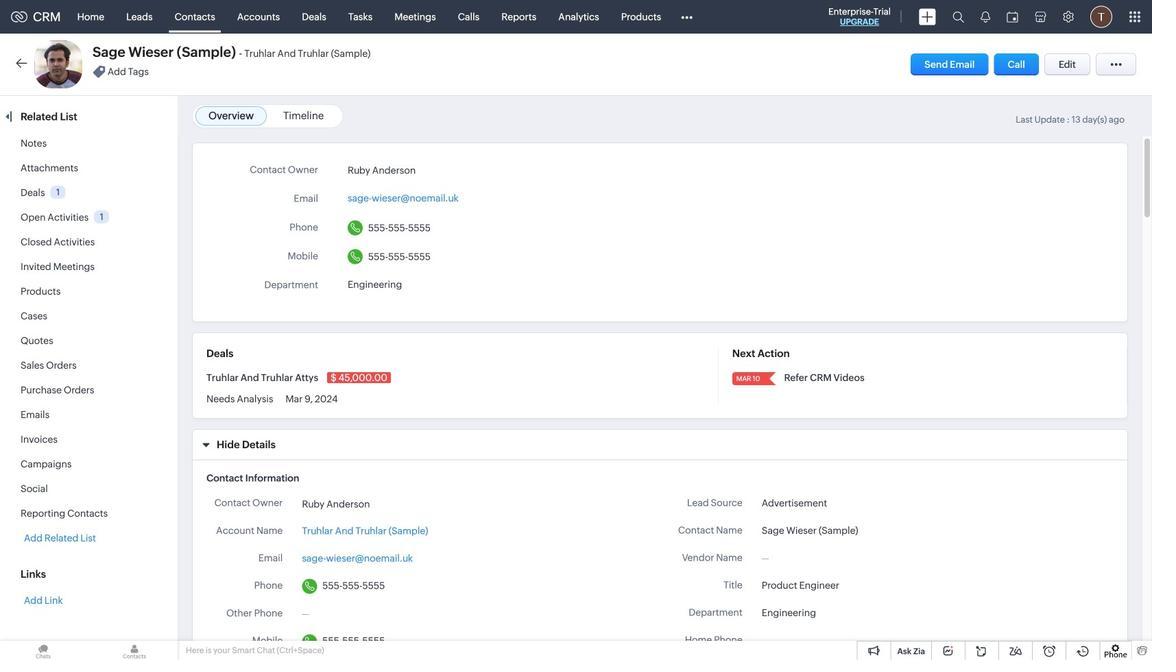 Task type: vqa. For each thing, say whether or not it's contained in the screenshot.
Channels image
no



Task type: locate. For each thing, give the bounding box(es) containing it.
contacts image
[[91, 641, 178, 660]]

calendar image
[[1007, 11, 1018, 22]]

create menu element
[[911, 0, 944, 33]]

profile image
[[1090, 6, 1112, 28]]

search element
[[944, 0, 972, 34]]



Task type: describe. For each thing, give the bounding box(es) containing it.
search image
[[953, 11, 964, 23]]

profile element
[[1082, 0, 1121, 33]]

signals element
[[972, 0, 999, 34]]

Other Modules field
[[672, 6, 702, 28]]

chats image
[[0, 641, 86, 660]]

logo image
[[11, 11, 27, 22]]

signals image
[[981, 11, 990, 23]]

create menu image
[[919, 9, 936, 25]]



